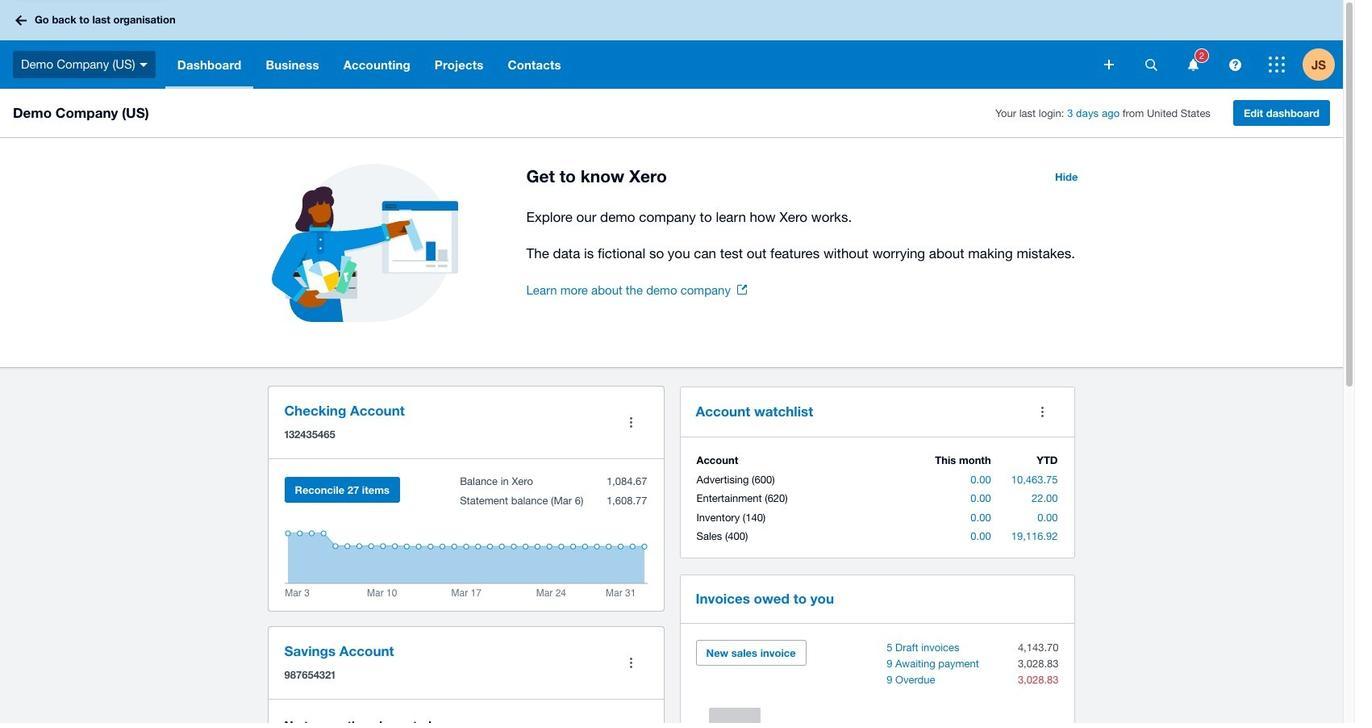 Task type: describe. For each thing, give the bounding box(es) containing it.
1 horizontal spatial svg image
[[1229, 59, 1241, 71]]



Task type: vqa. For each thing, say whether or not it's contained in the screenshot.
banner
yes



Task type: locate. For each thing, give the bounding box(es) containing it.
0 horizontal spatial svg image
[[1105, 60, 1114, 69]]

banner
[[0, 0, 1344, 89]]

svg image
[[1229, 59, 1241, 71], [1105, 60, 1114, 69]]

intro banner body element
[[527, 206, 1088, 265]]

manage menu toggle image
[[615, 406, 648, 439]]

accounts watchlist options image
[[1027, 395, 1059, 428]]

svg image
[[15, 15, 27, 25], [1269, 56, 1285, 73], [1145, 59, 1158, 71], [1188, 59, 1199, 71], [139, 63, 147, 67]]



